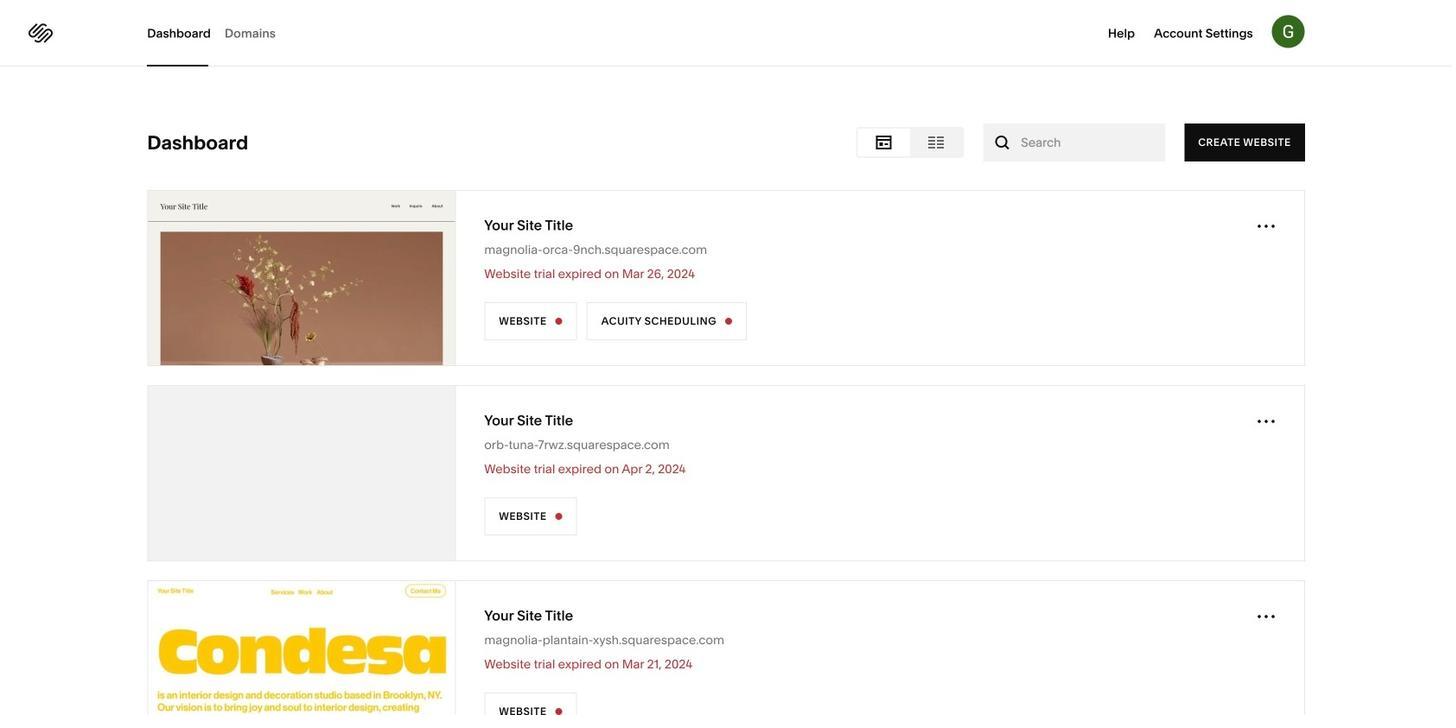 Task type: vqa. For each thing, say whether or not it's contained in the screenshot.
Log Help
no



Task type: locate. For each thing, give the bounding box(es) containing it.
tab list
[[147, 0, 290, 67], [858, 129, 962, 156]]

1 vertical spatial tab list
[[858, 129, 962, 156]]

1 horizontal spatial tab list
[[858, 129, 962, 156]]

0 horizontal spatial tab list
[[147, 0, 290, 67]]



Task type: describe. For each thing, give the bounding box(es) containing it.
Search field
[[1021, 133, 1127, 152]]

0 vertical spatial tab list
[[147, 0, 290, 67]]



